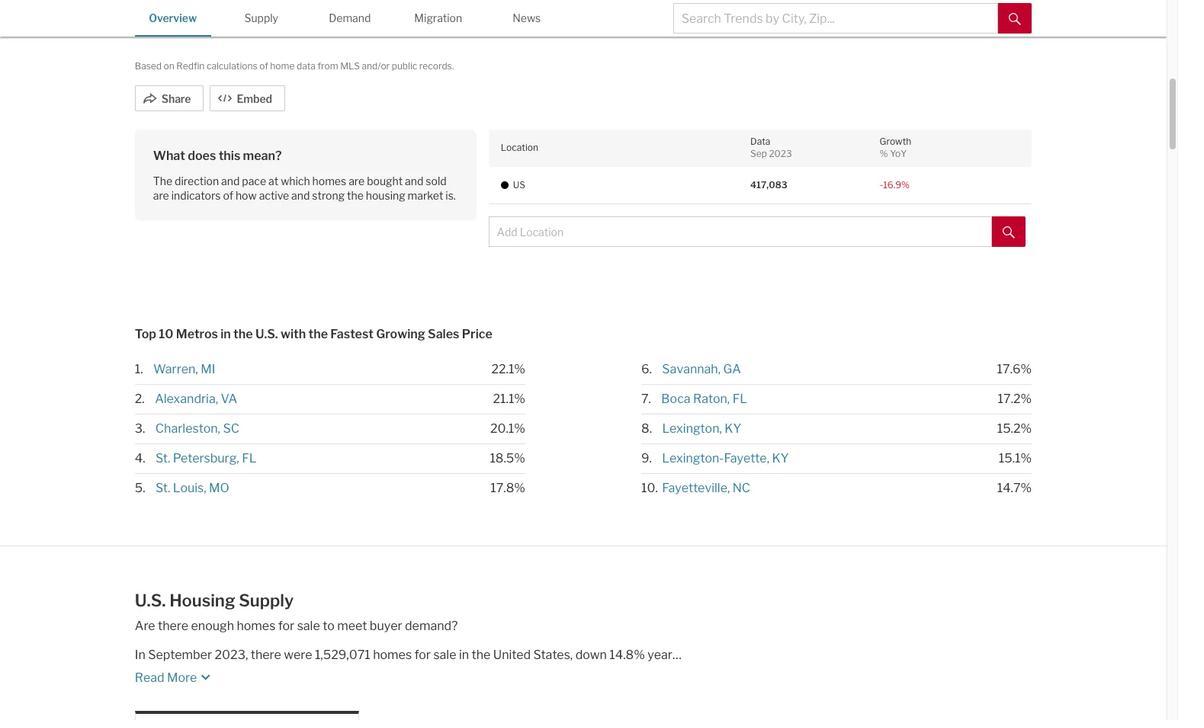 Task type: describe. For each thing, give the bounding box(es) containing it.
on
[[164, 60, 175, 72]]

sep
[[751, 148, 767, 159]]

the inside 'the direction and pace at which homes are bought and sold are indicators of how active and strong the housing market is.'
[[347, 189, 364, 202]]

0 vertical spatial supply
[[244, 11, 278, 24]]

st. petersburg, fl link
[[148, 452, 257, 466]]

with
[[281, 327, 306, 342]]

public
[[392, 60, 417, 72]]

ga
[[723, 362, 741, 377]]

st. for st. louis, mo
[[156, 481, 170, 496]]

housing
[[366, 189, 405, 202]]

embed button
[[210, 85, 285, 111]]

top 10 metros in the u.s. with the fastest growing sales price
[[135, 327, 493, 342]]

2023,
[[215, 649, 248, 663]]

demand?
[[405, 620, 458, 634]]

st. louis, mo link
[[148, 481, 229, 496]]

1 vertical spatial supply
[[239, 591, 294, 611]]

1 horizontal spatial sale
[[434, 649, 456, 663]]

top
[[135, 327, 156, 342]]

fayette,
[[724, 452, 770, 466]]

market
[[408, 189, 443, 202]]

is.
[[446, 189, 456, 202]]

read
[[135, 671, 164, 686]]

17.6%
[[997, 362, 1032, 377]]

the direction and pace at which homes are bought and sold are indicators of how active and strong the housing market is.
[[153, 174, 456, 202]]

year
[[648, 649, 673, 663]]

calculations
[[207, 60, 257, 72]]

nc
[[733, 481, 751, 496]]

charleston,
[[155, 422, 220, 436]]

data sep 2023
[[751, 135, 792, 159]]

metros
[[176, 327, 218, 342]]

lexington, ky
[[662, 422, 742, 436]]

embed
[[237, 92, 272, 105]]

st. petersburg, fl
[[156, 452, 257, 466]]

st. for st. petersburg, fl
[[156, 452, 170, 466]]

buyer
[[370, 620, 402, 634]]

0 vertical spatial there
[[158, 620, 188, 634]]

lexington-
[[662, 452, 724, 466]]

417,083
[[751, 179, 788, 190]]

mls
[[340, 60, 360, 72]]

migration
[[414, 11, 462, 24]]

18.5%
[[490, 452, 526, 466]]

1 vertical spatial are
[[153, 189, 169, 202]]

records.
[[419, 60, 454, 72]]

fl for st. petersburg, fl
[[242, 452, 257, 466]]

savannah,
[[662, 362, 721, 377]]

what
[[153, 148, 185, 163]]

1 vertical spatial in
[[459, 649, 469, 663]]

u.s. housing supply
[[135, 591, 294, 611]]

mean?
[[243, 148, 282, 163]]

-
[[880, 179, 883, 190]]

22.1%
[[491, 362, 526, 377]]

us
[[513, 179, 525, 190]]

down
[[576, 649, 607, 663]]

news
[[513, 11, 541, 24]]

sales
[[428, 327, 460, 342]]

location
[[501, 142, 538, 153]]

migration link
[[400, 0, 477, 35]]

1 horizontal spatial and
[[291, 189, 310, 202]]

growth % yoy
[[880, 135, 912, 159]]

0 horizontal spatial for
[[278, 620, 295, 634]]

-16.9%
[[880, 179, 910, 190]]

overview link
[[135, 0, 211, 35]]

which
[[281, 174, 310, 187]]

in september 2023, there were 1,529,071 homes for sale in the united states, down 14.8% year …
[[135, 649, 682, 663]]

lexington-fayette, ky link
[[655, 452, 789, 466]]

15.2%
[[997, 422, 1032, 436]]

read more link
[[135, 665, 763, 687]]

20.1%
[[490, 422, 526, 436]]

%
[[880, 148, 888, 159]]

are
[[135, 620, 155, 634]]

1,529,071
[[315, 649, 370, 663]]

of inside 'the direction and pace at which homes are bought and sold are indicators of how active and strong the housing market is.'
[[223, 189, 233, 202]]

share
[[162, 92, 191, 105]]

what does this mean?
[[153, 148, 282, 163]]

17.8%
[[491, 481, 526, 496]]

va
[[221, 392, 237, 407]]

warren,
[[153, 362, 198, 377]]

read more
[[135, 671, 197, 686]]

the right metros
[[233, 327, 253, 342]]

data
[[297, 60, 316, 72]]

14.8%
[[610, 649, 645, 663]]

meet
[[337, 620, 367, 634]]

sc
[[223, 422, 239, 436]]

active
[[259, 189, 289, 202]]



Task type: vqa. For each thing, say whether or not it's contained in the screenshot.


Task type: locate. For each thing, give the bounding box(es) containing it.
1 horizontal spatial u.s.
[[255, 327, 278, 342]]

fayetteville, nc link
[[661, 481, 751, 496]]

1 horizontal spatial for
[[415, 649, 431, 663]]

homes for at
[[312, 174, 346, 187]]

homes up 2023,
[[237, 620, 276, 634]]

lexington, ky link
[[655, 422, 742, 436]]

charleston, sc
[[155, 422, 239, 436]]

1 vertical spatial homes
[[237, 620, 276, 634]]

u.s. left with
[[255, 327, 278, 342]]

sold
[[426, 174, 447, 187]]

price
[[462, 327, 493, 342]]

1 vertical spatial sale
[[434, 649, 456, 663]]

0 vertical spatial st.
[[156, 452, 170, 466]]

demand
[[329, 11, 371, 24]]

st.
[[156, 452, 170, 466], [156, 481, 170, 496]]

st. down charleston,
[[156, 452, 170, 466]]

mo
[[209, 481, 229, 496]]

0 horizontal spatial sale
[[297, 620, 320, 634]]

0 horizontal spatial fl
[[242, 452, 257, 466]]

0 vertical spatial of
[[259, 60, 268, 72]]

strong
[[312, 189, 345, 202]]

louis,
[[173, 481, 206, 496]]

the left united
[[472, 649, 491, 663]]

fl right petersburg,
[[242, 452, 257, 466]]

homes
[[312, 174, 346, 187], [237, 620, 276, 634], [373, 649, 412, 663]]

are down the
[[153, 189, 169, 202]]

growth
[[880, 135, 912, 147]]

sale
[[297, 620, 320, 634], [434, 649, 456, 663]]

boca raton, fl link
[[654, 392, 747, 407]]

1 horizontal spatial homes
[[312, 174, 346, 187]]

0 horizontal spatial homes
[[237, 620, 276, 634]]

and up how
[[221, 174, 240, 187]]

u.s. up are
[[135, 591, 166, 611]]

news link
[[489, 0, 565, 35]]

of left how
[[223, 189, 233, 202]]

1 vertical spatial st.
[[156, 481, 170, 496]]

0 horizontal spatial and
[[221, 174, 240, 187]]

0 vertical spatial ky
[[725, 422, 742, 436]]

ky up lexington-fayette, ky
[[725, 422, 742, 436]]

the
[[347, 189, 364, 202], [233, 327, 253, 342], [309, 327, 328, 342], [472, 649, 491, 663]]

september
[[148, 649, 212, 663]]

homes inside 'the direction and pace at which homes are bought and sold are indicators of how active and strong the housing market is.'
[[312, 174, 346, 187]]

fl right raton,
[[733, 392, 747, 407]]

more
[[167, 671, 197, 686]]

1 horizontal spatial fl
[[733, 392, 747, 407]]

1 vertical spatial fl
[[242, 452, 257, 466]]

are
[[349, 174, 365, 187], [153, 189, 169, 202]]

0 vertical spatial homes
[[312, 174, 346, 187]]

in right metros
[[221, 327, 231, 342]]

0 horizontal spatial of
[[223, 189, 233, 202]]

raton,
[[693, 392, 730, 407]]

1 vertical spatial of
[[223, 189, 233, 202]]

0 horizontal spatial u.s.
[[135, 591, 166, 611]]

indicators
[[171, 189, 221, 202]]

home
[[270, 60, 295, 72]]

homes up strong
[[312, 174, 346, 187]]

0 vertical spatial in
[[221, 327, 231, 342]]

ky
[[725, 422, 742, 436], [772, 452, 789, 466]]

pace
[[242, 174, 266, 187]]

1 vertical spatial for
[[415, 649, 431, 663]]

supply link
[[223, 0, 300, 35]]

there left were
[[251, 649, 281, 663]]

and
[[221, 174, 240, 187], [405, 174, 424, 187], [291, 189, 310, 202]]

fayetteville,
[[662, 481, 730, 496]]

the right with
[[309, 327, 328, 342]]

2 horizontal spatial and
[[405, 174, 424, 187]]

0 vertical spatial u.s.
[[255, 327, 278, 342]]

1 vertical spatial there
[[251, 649, 281, 663]]

united
[[493, 649, 531, 663]]

alexandria,
[[155, 392, 218, 407]]

lexington,
[[662, 422, 722, 436]]

in
[[221, 327, 231, 342], [459, 649, 469, 663]]

0 vertical spatial for
[[278, 620, 295, 634]]

based on redfin calculations of home data from mls and/or public records.
[[135, 60, 454, 72]]

1 horizontal spatial ky
[[772, 452, 789, 466]]

share button
[[135, 85, 204, 111]]

lexington-fayette, ky
[[662, 452, 789, 466]]

were
[[284, 649, 312, 663]]

to
[[323, 620, 335, 634]]

supply up "home"
[[244, 11, 278, 24]]

fayetteville, nc
[[662, 481, 751, 496]]

0 vertical spatial fl
[[733, 392, 747, 407]]

fl
[[733, 392, 747, 407], [242, 452, 257, 466]]

mi
[[201, 362, 215, 377]]

bought
[[367, 174, 403, 187]]

there right are
[[158, 620, 188, 634]]

10
[[159, 327, 173, 342]]

fl for boca raton, fl
[[733, 392, 747, 407]]

2 horizontal spatial homes
[[373, 649, 412, 663]]

does
[[188, 148, 216, 163]]

st. left louis,
[[156, 481, 170, 496]]

2023
[[769, 148, 792, 159]]

data
[[751, 135, 771, 147]]

u.s.
[[255, 327, 278, 342], [135, 591, 166, 611]]

submit search image
[[1003, 226, 1015, 239]]

for
[[278, 620, 295, 634], [415, 649, 431, 663]]

boca
[[662, 392, 691, 407]]

st. louis, mo
[[156, 481, 229, 496]]

housing
[[169, 591, 235, 611]]

alexandria, va link
[[147, 392, 237, 407]]

warren, mi link
[[146, 362, 215, 377]]

how
[[236, 189, 257, 202]]

are there enough homes for sale to meet buyer demand?
[[135, 620, 458, 634]]

sale left to
[[297, 620, 320, 634]]

redfin
[[176, 60, 205, 72]]

1 vertical spatial ky
[[772, 452, 789, 466]]

ky right fayette,
[[772, 452, 789, 466]]

for up were
[[278, 620, 295, 634]]

2 vertical spatial homes
[[373, 649, 412, 663]]

1 horizontal spatial are
[[349, 174, 365, 187]]

in up read more link
[[459, 649, 469, 663]]

yoy
[[890, 148, 907, 159]]

Search Trends by City, Zip... search field
[[673, 3, 999, 34]]

Add Location search field
[[489, 217, 993, 247]]

savannah, ga
[[662, 362, 741, 377]]

are left bought
[[349, 174, 365, 187]]

based
[[135, 60, 162, 72]]

0 horizontal spatial in
[[221, 327, 231, 342]]

homes for were
[[373, 649, 412, 663]]

this
[[219, 148, 240, 163]]

boca raton, fl
[[662, 392, 747, 407]]

21.1%
[[493, 392, 526, 407]]

1 vertical spatial u.s.
[[135, 591, 166, 611]]

and down which
[[291, 189, 310, 202]]

fastest
[[331, 327, 374, 342]]

0 horizontal spatial are
[[153, 189, 169, 202]]

0 vertical spatial are
[[349, 174, 365, 187]]

sale up read more link
[[434, 649, 456, 663]]

14.7%
[[998, 481, 1032, 496]]

homes down buyer
[[373, 649, 412, 663]]

1 horizontal spatial in
[[459, 649, 469, 663]]

enough
[[191, 620, 234, 634]]

for down demand?
[[415, 649, 431, 663]]

direction
[[175, 174, 219, 187]]

alexandria, va
[[155, 392, 237, 407]]

growing
[[376, 327, 425, 342]]

demand link
[[312, 0, 388, 35]]

0 vertical spatial sale
[[297, 620, 320, 634]]

supply up are there enough homes for sale to meet buyer demand?
[[239, 591, 294, 611]]

1 horizontal spatial of
[[259, 60, 268, 72]]

0 horizontal spatial there
[[158, 620, 188, 634]]

the right strong
[[347, 189, 364, 202]]

and up market
[[405, 174, 424, 187]]

the
[[153, 174, 172, 187]]

of left "home"
[[259, 60, 268, 72]]

warren, mi
[[153, 362, 215, 377]]

0 horizontal spatial ky
[[725, 422, 742, 436]]

submit search image
[[1009, 13, 1021, 25]]

1 horizontal spatial there
[[251, 649, 281, 663]]



